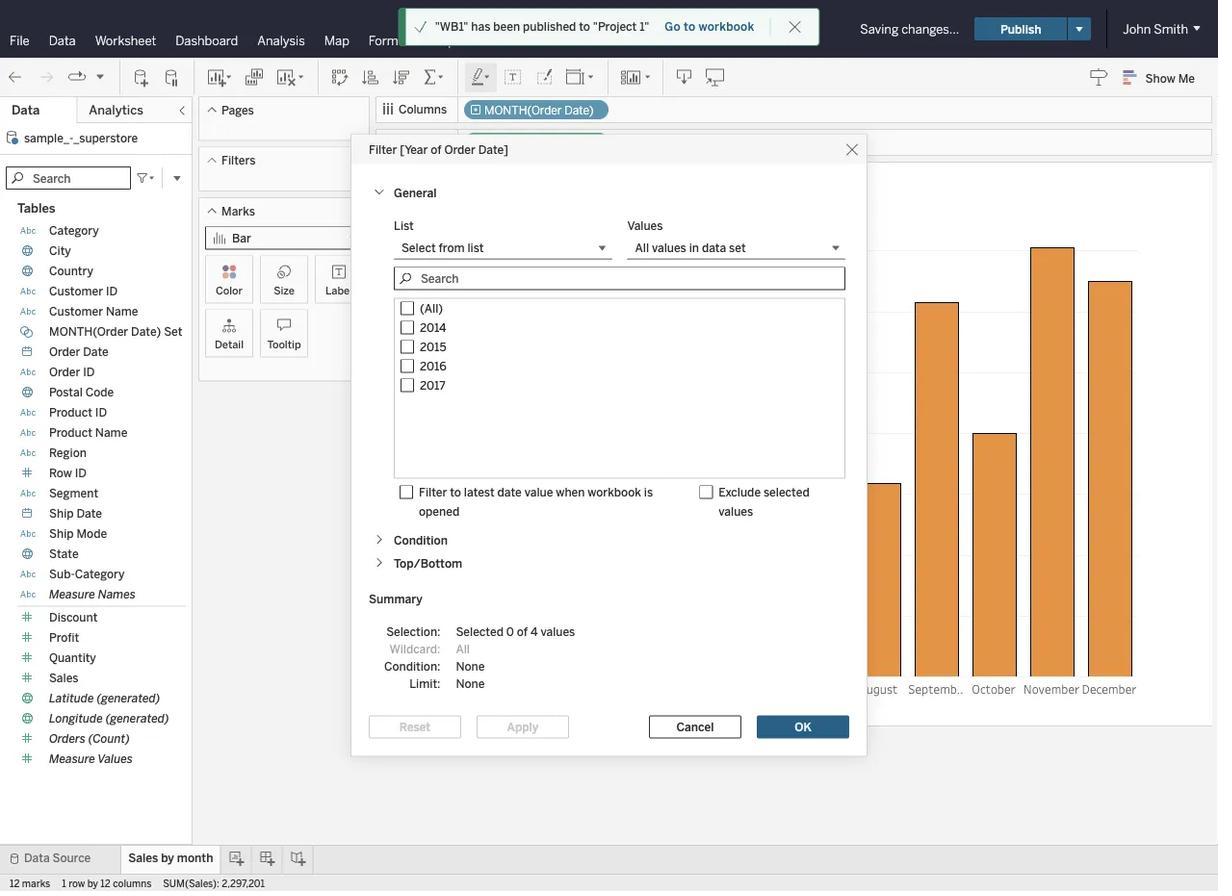 Task type: locate. For each thing, give the bounding box(es) containing it.
swap rows and columns image
[[330, 68, 350, 87]]

sum(sales)
[[475, 136, 538, 150]]

2 horizontal spatial to
[[684, 20, 696, 34]]

values inside all values in data set popup button
[[652, 241, 687, 255]]

0 vertical spatial month
[[462, 171, 521, 198]]

1 vertical spatial filter
[[419, 485, 447, 499]]

all values in data set
[[635, 241, 746, 255]]

ship mode
[[49, 527, 107, 541]]

1 vertical spatial sales by month
[[128, 852, 213, 866]]

date up 'mode'
[[77, 507, 102, 521]]

1 vertical spatial ship
[[49, 527, 74, 541]]

workbook up open and edit this workbook in tableau desktop image
[[699, 20, 754, 34]]

ship down the segment at bottom
[[49, 507, 74, 521]]

0 vertical spatial by
[[436, 171, 458, 198]]

name up the month(order date) set
[[106, 305, 138, 319]]

product down postal at the left top
[[49, 406, 92, 420]]

1 horizontal spatial of
[[431, 143, 442, 157]]

0 vertical spatial search text field
[[6, 167, 131, 190]]

none for none
[[456, 677, 485, 691]]

0 horizontal spatial search text field
[[6, 167, 131, 190]]

order date
[[49, 345, 109, 359]]

all
[[635, 241, 649, 255], [456, 642, 470, 656]]

0 vertical spatial (generated)
[[97, 692, 160, 706]]

john
[[1123, 21, 1151, 37]]

latitude
[[49, 692, 94, 706]]

0 vertical spatial values
[[652, 241, 687, 255]]

sample_-
[[24, 131, 73, 145]]

profit
[[49, 631, 79, 645]]

1 vertical spatial measure
[[49, 753, 95, 767]]

reset button
[[369, 716, 461, 739]]

1 horizontal spatial workbook
[[699, 20, 754, 34]]

1 horizontal spatial month(order
[[484, 104, 562, 118]]

name down product id at the top left of the page
[[95, 426, 127, 440]]

month
[[462, 171, 521, 198], [177, 852, 213, 866]]

by right row in the bottom of the page
[[87, 878, 98, 890]]

to right go
[[684, 20, 696, 34]]

me
[[1179, 71, 1195, 85]]

in
[[689, 241, 699, 255]]

filter for filter to latest date value when workbook is opened
[[419, 485, 447, 499]]

sales by month
[[383, 171, 521, 198], [128, 852, 213, 866]]

limit:
[[410, 677, 441, 691]]

columns
[[113, 878, 152, 890]]

all inside popup button
[[635, 241, 649, 255]]

list
[[468, 241, 484, 255]]

to for go to workbook
[[684, 20, 696, 34]]

filter inside filter to latest date value when workbook is opened
[[419, 485, 447, 499]]

map
[[324, 33, 349, 48]]

filter to latest date value when workbook is opened
[[419, 485, 653, 519]]

1 vertical spatial product
[[49, 426, 92, 440]]

values down general dropdown button
[[627, 219, 663, 233]]

product for product id
[[49, 406, 92, 420]]

month(order date) set
[[49, 325, 182, 339]]

id up customer name
[[106, 285, 118, 299]]

id for row id
[[75, 467, 87, 481]]

sales by month up sum(sales): at the left bottom
[[128, 852, 213, 866]]

category up measure names
[[75, 568, 125, 582]]

by up sum(sales): at the left bottom
[[161, 852, 174, 866]]

1 horizontal spatial filter
[[419, 485, 447, 499]]

(generated) up (count)
[[106, 712, 169, 726]]

new worksheet image
[[206, 68, 233, 87]]

1 vertical spatial date)
[[131, 325, 161, 339]]

1 vertical spatial by
[[161, 852, 174, 866]]

values down (count)
[[98, 753, 133, 767]]

1 vertical spatial name
[[95, 426, 127, 440]]

1 vertical spatial values
[[719, 505, 753, 519]]

0 vertical spatial sales by month
[[383, 171, 521, 198]]

November, Month of Order Date. Press Space to toggle selection. Press Escape to go back to the left margin. Use arrow keys to navigate headers text field
[[1023, 678, 1081, 699]]

month(order down customer name
[[49, 325, 128, 339]]

date left month.
[[532, 706, 558, 722]]

2 ship from the top
[[49, 527, 74, 541]]

replay animation image
[[67, 68, 87, 87]]

0 vertical spatial product
[[49, 406, 92, 420]]

1
[[62, 878, 66, 890]]

1 product from the top
[[49, 406, 92, 420]]

show me
[[1146, 71, 1195, 85]]

0 vertical spatial category
[[49, 224, 99, 238]]

workbook inside filter to latest date value when workbook is opened
[[588, 485, 641, 499]]

row group
[[395, 299, 845, 395]]

1 horizontal spatial all
[[635, 241, 649, 255]]

to inside filter to latest date value when workbook is opened
[[450, 485, 461, 499]]

category up city
[[49, 224, 99, 238]]

1 vertical spatial (generated)
[[106, 712, 169, 726]]

0 horizontal spatial 12
[[10, 878, 20, 890]]

none for none limit:
[[456, 660, 485, 674]]

search text field down all values in data set
[[394, 267, 846, 290]]

id right row
[[75, 467, 87, 481]]

row group containing (all)
[[395, 299, 845, 395]]

1 vertical spatial customer
[[49, 305, 103, 319]]

to left "project
[[579, 20, 590, 34]]

measure names
[[49, 588, 136, 602]]

discount
[[49, 611, 98, 625]]

order inside dialog
[[444, 143, 476, 157]]

data up marks
[[24, 852, 50, 866]]

date down the month(order date) set
[[83, 345, 109, 359]]

go
[[665, 20, 681, 34]]

measure down orders
[[49, 753, 95, 767]]

published
[[523, 20, 576, 34]]

(generated) up longitude (generated)
[[97, 692, 160, 706]]

1 ship from the top
[[49, 507, 74, 521]]

month down date]
[[462, 171, 521, 198]]

date) down fit image
[[565, 104, 594, 118]]

(generated) for longitude (generated)
[[106, 712, 169, 726]]

0 vertical spatial data
[[49, 33, 76, 48]]

sales down [year
[[383, 171, 432, 198]]

2015
[[420, 340, 446, 354]]

1 measure from the top
[[49, 588, 95, 602]]

month(order for month(order date)
[[484, 104, 562, 118]]

top/bottom
[[394, 557, 462, 571]]

ship for ship mode
[[49, 527, 74, 541]]

values left in in the right of the page
[[652, 241, 687, 255]]

0 vertical spatial workbook
[[699, 20, 754, 34]]

customer down customer id at the left
[[49, 305, 103, 319]]

filter [year of order date] dialog
[[352, 135, 867, 757]]

to left the latest
[[450, 485, 461, 499]]

cancel
[[677, 721, 714, 735]]

top/bottom button
[[369, 552, 849, 575]]

2 horizontal spatial of
[[517, 625, 528, 639]]

date for order date
[[83, 345, 109, 359]]

all left in in the right of the page
[[635, 241, 649, 255]]

0 vertical spatial date
[[83, 345, 109, 359]]

month(order down show mark labels image
[[484, 104, 562, 118]]

measure
[[49, 588, 95, 602], [49, 753, 95, 767]]

row id
[[49, 467, 87, 481]]

0 horizontal spatial filter
[[369, 143, 397, 157]]

0 horizontal spatial sales by month
[[128, 852, 213, 866]]

of left the 4
[[517, 625, 528, 639]]

workbook left is
[[588, 485, 641, 499]]

file
[[10, 33, 30, 48]]

values down exclude
[[719, 505, 753, 519]]

2 vertical spatial date
[[532, 706, 558, 722]]

orders (count)
[[49, 732, 130, 746]]

0 horizontal spatial to
[[450, 485, 461, 499]]

ship up state
[[49, 527, 74, 541]]

marks
[[22, 878, 50, 890]]

1 customer from the top
[[49, 285, 103, 299]]

filter for filter [year of order date]
[[369, 143, 397, 157]]

search text field inside the filter [year of order date] dialog
[[394, 267, 846, 290]]

12
[[10, 878, 20, 890], [101, 878, 111, 890]]

values inside the filter [year of order date] dialog
[[627, 219, 663, 233]]

0 horizontal spatial values
[[541, 625, 575, 639]]

data down undo icon
[[12, 103, 40, 118]]

measure values
[[49, 753, 133, 767]]

(count)
[[88, 732, 130, 746]]

product id
[[49, 406, 107, 420]]

1 horizontal spatial values
[[627, 219, 663, 233]]

0 vertical spatial values
[[627, 219, 663, 233]]

label
[[325, 284, 353, 297]]

2017
[[420, 379, 446, 392]]

of right [year
[[431, 143, 442, 157]]

1 horizontal spatial 12
[[101, 878, 111, 890]]

0 horizontal spatial date)
[[131, 325, 161, 339]]

1 horizontal spatial to
[[579, 20, 590, 34]]

product up region
[[49, 426, 92, 440]]

0 vertical spatial of
[[431, 143, 442, 157]]

2 none from the top
[[456, 677, 485, 691]]

1 horizontal spatial search text field
[[394, 267, 846, 290]]

1 vertical spatial month(order
[[49, 325, 128, 339]]

2 vertical spatial of
[[406, 706, 417, 722]]

condition button
[[369, 529, 849, 552]]

filter up opened
[[419, 485, 447, 499]]

1 vertical spatial of
[[517, 625, 528, 639]]

2 vertical spatial by
[[87, 878, 98, 890]]

0 horizontal spatial all
[[456, 642, 470, 656]]

2016
[[420, 359, 447, 373]]

redo image
[[37, 68, 56, 87]]

12 left "columns"
[[101, 878, 111, 890]]

workbook
[[699, 20, 754, 34], [588, 485, 641, 499]]

code
[[85, 386, 114, 400]]

0 vertical spatial name
[[106, 305, 138, 319]]

filter [year of order date]
[[369, 143, 509, 157]]

id up postal code
[[83, 366, 95, 379]]

2 horizontal spatial values
[[719, 505, 753, 519]]

of right "sum"
[[406, 706, 417, 722]]

1 horizontal spatial sales by month
[[383, 171, 521, 198]]

ship
[[49, 507, 74, 521], [49, 527, 74, 541]]

September, Month of Order Date. Press Space to toggle selection. Press Escape to go back to the left margin. Use arrow keys to navigate headers text field
[[907, 678, 965, 699]]

1 vertical spatial all
[[456, 642, 470, 656]]

filter left [year
[[369, 143, 397, 157]]

id down code
[[95, 406, 107, 420]]

(all) 2014 2015 2016 2017
[[420, 301, 447, 392]]

12 left marks
[[10, 878, 20, 890]]

none inside the none limit:
[[456, 660, 485, 674]]

0 horizontal spatial month(order
[[49, 325, 128, 339]]

pause auto updates image
[[163, 68, 182, 87]]

totals image
[[423, 68, 446, 87]]

all inside all condition:
[[456, 642, 470, 656]]

by down filter [year of order date]
[[436, 171, 458, 198]]

id
[[106, 285, 118, 299], [83, 366, 95, 379], [95, 406, 107, 420], [75, 467, 87, 481]]

show/hide cards image
[[620, 68, 651, 87]]

2 measure from the top
[[49, 753, 95, 767]]

order left date]
[[444, 143, 476, 157]]

marks. press enter to open the view data window.. use arrow keys to navigate data visualization elements. image
[[445, 226, 1138, 678]]

ship for ship date
[[49, 507, 74, 521]]

1 vertical spatial workbook
[[588, 485, 641, 499]]

collapse image
[[176, 105, 188, 117]]

has
[[471, 20, 491, 34]]

values
[[652, 241, 687, 255], [719, 505, 753, 519], [541, 625, 575, 639]]

0 vertical spatial month(order
[[484, 104, 562, 118]]

data up replay animation image
[[49, 33, 76, 48]]

0 vertical spatial ship
[[49, 507, 74, 521]]

to for filter to latest date value when workbook is opened
[[450, 485, 461, 499]]

1 horizontal spatial date)
[[565, 104, 594, 118]]

customer down country
[[49, 285, 103, 299]]

2 customer from the top
[[49, 305, 103, 319]]

cancel button
[[649, 716, 742, 739]]

1 vertical spatial date
[[77, 507, 102, 521]]

none up for
[[456, 677, 485, 691]]

1 vertical spatial values
[[98, 753, 133, 767]]

postal
[[49, 386, 83, 400]]

highlight image
[[470, 68, 492, 87]]

duplicate image
[[245, 68, 264, 87]]

2 product from the top
[[49, 426, 92, 440]]

to inside alert
[[579, 20, 590, 34]]

values inside exclude selected values
[[719, 505, 753, 519]]

wildcard:
[[390, 642, 441, 656]]

selection:
[[386, 625, 441, 639]]

all for all values in data set
[[635, 241, 649, 255]]

postal code
[[49, 386, 114, 400]]

0 horizontal spatial workbook
[[588, 485, 641, 499]]

select
[[402, 241, 436, 255]]

list
[[394, 219, 414, 233]]

values right the 4
[[541, 625, 575, 639]]

all down "selected"
[[456, 642, 470, 656]]

source
[[52, 852, 91, 866]]

show me button
[[1115, 63, 1213, 92]]

month(order for month(order date) set
[[49, 325, 128, 339]]

date
[[83, 345, 109, 359], [77, 507, 102, 521], [532, 706, 558, 722]]

0 vertical spatial date)
[[565, 104, 594, 118]]

fit image
[[565, 68, 596, 87]]

state
[[49, 548, 79, 562]]

1 horizontal spatial by
[[161, 852, 174, 866]]

_superstore
[[73, 131, 138, 145]]

sorted descending by sum of sales within order date month image
[[392, 68, 411, 87]]

0 vertical spatial measure
[[49, 588, 95, 602]]

1 none from the top
[[456, 660, 485, 674]]

0 horizontal spatial month
[[177, 852, 213, 866]]

product
[[49, 406, 92, 420], [49, 426, 92, 440]]

month up sum(sales): at the left bottom
[[177, 852, 213, 866]]

none up the january, month of order date. press space to toggle selection. press escape to go back to the left margin. use arrow keys to navigate headers text box
[[456, 660, 485, 674]]

success image
[[414, 20, 427, 34]]

1 horizontal spatial values
[[652, 241, 687, 255]]

1 horizontal spatial month
[[462, 171, 521, 198]]

sum of sales for each order date month.
[[379, 706, 600, 722]]

Search text field
[[6, 167, 131, 190], [394, 267, 846, 290]]

search text field down sample_-_superstore
[[6, 167, 131, 190]]

0 horizontal spatial by
[[87, 878, 98, 890]]

date) left set in the top left of the page
[[131, 325, 161, 339]]

0 vertical spatial all
[[635, 241, 649, 255]]

0 vertical spatial filter
[[369, 143, 397, 157]]

order up postal at the left top
[[49, 366, 80, 379]]

date
[[497, 485, 522, 499]]

date]
[[478, 143, 509, 157]]

0 vertical spatial customer
[[49, 285, 103, 299]]

sales up latitude
[[49, 672, 79, 686]]

columns
[[399, 103, 447, 117]]

condition:
[[384, 660, 441, 674]]

date) for month(order date)
[[565, 104, 594, 118]]

0 horizontal spatial of
[[406, 706, 417, 722]]

general button
[[369, 182, 849, 205]]

month.
[[560, 706, 600, 722]]

1 vertical spatial search text field
[[394, 267, 846, 290]]

0 vertical spatial none
[[456, 660, 485, 674]]

from
[[439, 241, 465, 255]]

publish
[[1001, 22, 1042, 36]]

1 vertical spatial none
[[456, 677, 485, 691]]

product for product name
[[49, 426, 92, 440]]

select from list
[[402, 241, 484, 255]]

sales by month down filter [year of order date]
[[383, 171, 521, 198]]

measure down sub- at bottom left
[[49, 588, 95, 602]]

filter
[[369, 143, 397, 157], [419, 485, 447, 499]]

of for order
[[431, 143, 442, 157]]



Task type: describe. For each thing, give the bounding box(es) containing it.
analysis
[[257, 33, 305, 48]]

country
[[49, 264, 93, 278]]

1 vertical spatial month
[[177, 852, 213, 866]]

2014
[[420, 321, 447, 335]]

reset
[[400, 721, 431, 735]]

format workbook image
[[535, 68, 554, 87]]

name for customer name
[[106, 305, 138, 319]]

selected
[[764, 485, 810, 499]]

measure for measure names
[[49, 588, 95, 602]]

December, Month of Order Date. Press Space to toggle selection. Press Escape to go back to the left margin. Use arrow keys to navigate headers text field
[[1081, 678, 1138, 699]]

saving
[[860, 21, 899, 37]]

of for 4
[[517, 625, 528, 639]]

analytics
[[89, 103, 143, 118]]

name for product name
[[95, 426, 127, 440]]

draft
[[587, 22, 614, 36]]

been
[[493, 20, 520, 34]]

customer name
[[49, 305, 138, 319]]

row group inside the filter [year of order date] dialog
[[395, 299, 845, 395]]

show
[[1146, 71, 1176, 85]]

region
[[49, 446, 87, 460]]

clear sheet image
[[275, 68, 306, 87]]

tables
[[17, 201, 55, 216]]

order right each
[[498, 706, 529, 722]]

data source
[[24, 852, 91, 866]]

0
[[506, 625, 514, 639]]

id for customer id
[[106, 285, 118, 299]]

undo image
[[6, 68, 25, 87]]

order up "order id"
[[49, 345, 80, 359]]

go to workbook
[[665, 20, 754, 34]]

each
[[470, 706, 495, 722]]

apply button
[[477, 716, 569, 739]]

select from list button
[[394, 236, 612, 260]]

summary
[[369, 592, 423, 606]]

all values in data set button
[[627, 236, 846, 260]]

general
[[394, 186, 437, 200]]

download image
[[675, 68, 694, 87]]

"wb1" has been published to "project 1"
[[435, 20, 649, 34]]

dashboard
[[176, 33, 238, 48]]

2 vertical spatial values
[[541, 625, 575, 639]]

(all)
[[420, 301, 443, 315]]

city
[[49, 244, 71, 258]]

exclude selected values
[[719, 485, 810, 519]]

selected 0 of 4 values
[[456, 625, 575, 639]]

sales up "columns"
[[128, 852, 158, 866]]

sum(sales):
[[163, 878, 219, 890]]

go to workbook link
[[664, 19, 755, 35]]

"wb1" has been published to "project 1" alert
[[435, 18, 649, 36]]

1 row by 12 columns
[[62, 878, 152, 890]]

row
[[49, 467, 72, 481]]

sum
[[379, 706, 403, 722]]

"project
[[593, 20, 637, 34]]

replay animation image
[[94, 71, 106, 82]]

condition
[[394, 534, 448, 548]]

measure for measure values
[[49, 753, 95, 767]]

apply
[[507, 721, 539, 735]]

customer for customer id
[[49, 285, 103, 299]]

names
[[98, 588, 136, 602]]

0 horizontal spatial values
[[98, 753, 133, 767]]

id for product id
[[95, 406, 107, 420]]

for
[[451, 706, 467, 722]]

(generated) for latitude (generated)
[[97, 692, 160, 706]]

longitude (generated)
[[49, 712, 169, 726]]

October, Month of Order Date. Press Space to toggle selection. Press Escape to go back to the left margin. Use arrow keys to navigate headers text field
[[965, 678, 1023, 699]]

2 12 from the left
[[101, 878, 111, 890]]

rows
[[399, 135, 428, 149]]

format
[[369, 33, 410, 48]]

segment
[[49, 487, 98, 501]]

August, Month of Order Date. Press Space to toggle selection. Press Escape to go back to the left margin. Use arrow keys to navigate headers text field
[[849, 678, 907, 699]]

data
[[702, 241, 726, 255]]

sub-
[[49, 568, 75, 582]]

1 vertical spatial data
[[12, 103, 40, 118]]

orders
[[49, 732, 85, 746]]

January, Month of Order Date. Press Space to toggle selection. Press Escape to go back to the left margin. Use arrow keys to navigate headers text field
[[445, 678, 503, 699]]

2 vertical spatial data
[[24, 852, 50, 866]]

sales left for
[[420, 706, 449, 722]]

sorted ascending by sum of sales within order date month image
[[361, 68, 380, 87]]

2,297,201
[[222, 878, 265, 890]]

customer for customer name
[[49, 305, 103, 319]]

show mark labels image
[[504, 68, 523, 87]]

mode
[[77, 527, 107, 541]]

color
[[216, 284, 243, 297]]

all for all condition:
[[456, 642, 470, 656]]

sum(sales): 2,297,201
[[163, 878, 265, 890]]

none limit:
[[410, 660, 485, 691]]

tooltip
[[267, 338, 301, 351]]

size
[[274, 284, 295, 297]]

smith
[[1154, 21, 1189, 37]]

worksheet
[[95, 33, 156, 48]]

1 vertical spatial category
[[75, 568, 125, 582]]

order id
[[49, 366, 95, 379]]

filters
[[222, 154, 256, 168]]

sample_-_superstore
[[24, 131, 138, 145]]

quantity
[[49, 652, 96, 666]]

data guide image
[[1090, 67, 1109, 87]]

2 horizontal spatial by
[[436, 171, 458, 198]]

opened
[[419, 505, 460, 519]]

publish button
[[975, 17, 1067, 40]]

detail
[[215, 338, 244, 351]]

selected
[[456, 625, 504, 639]]

open and edit this workbook in tableau desktop image
[[706, 68, 725, 87]]

new data source image
[[132, 68, 151, 87]]

date) for month(order date) set
[[131, 325, 161, 339]]

set
[[729, 241, 746, 255]]

[year
[[400, 143, 428, 157]]

1 12 from the left
[[10, 878, 20, 890]]

changes...
[[902, 21, 960, 37]]

id for order id
[[83, 366, 95, 379]]

date for ship date
[[77, 507, 102, 521]]



Task type: vqa. For each thing, say whether or not it's contained in the screenshot.
Ocean
no



